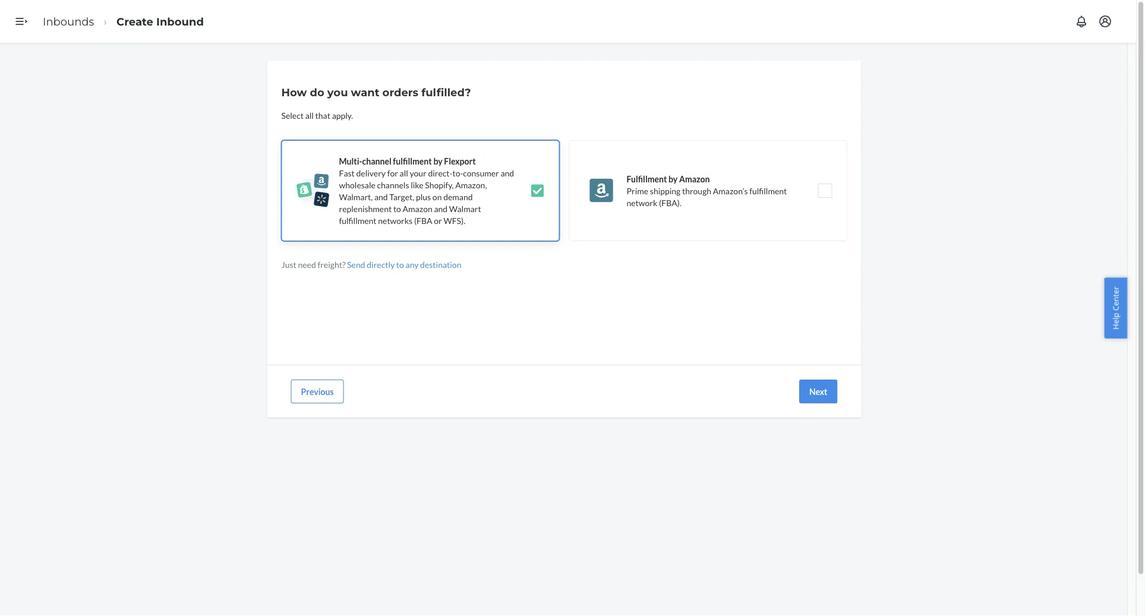 Task type: describe. For each thing, give the bounding box(es) containing it.
need
[[298, 259, 316, 269]]

shipping
[[650, 186, 681, 196]]

(fba
[[414, 215, 432, 226]]

amazon inside multi-channel fulfillment by flexport fast delivery for all your direct-to-consumer and wholesale channels like shopify, amazon, walmart, and target, plus on demand replenishment to amazon and walmart fulfillment networks (fba or wfs).
[[403, 204, 432, 214]]

networks
[[378, 215, 413, 226]]

shopify,
[[425, 180, 454, 190]]

help center button
[[1104, 278, 1127, 339]]

fulfillment
[[627, 174, 667, 184]]

fulfillment by amazon prime shipping through amazon's fulfillment network (fba).
[[627, 174, 787, 208]]

select
[[281, 110, 304, 120]]

that
[[315, 110, 330, 120]]

delivery
[[356, 168, 386, 178]]

do
[[310, 86, 324, 99]]

through
[[682, 186, 711, 196]]

inbounds
[[43, 15, 94, 28]]

1 horizontal spatial and
[[434, 204, 448, 214]]

flexport
[[444, 156, 476, 166]]

plus
[[416, 192, 431, 202]]

like
[[411, 180, 423, 190]]

multi-channel fulfillment by flexport fast delivery for all your direct-to-consumer and wholesale channels like shopify, amazon, walmart, and target, plus on demand replenishment to amazon and walmart fulfillment networks (fba or wfs).
[[339, 156, 514, 226]]

to inside multi-channel fulfillment by flexport fast delivery for all your direct-to-consumer and wholesale channels like shopify, amazon, walmart, and target, plus on demand replenishment to amazon and walmart fulfillment networks (fba or wfs).
[[393, 204, 401, 214]]

for
[[387, 168, 398, 178]]

0 horizontal spatial and
[[374, 192, 388, 202]]

on
[[433, 192, 442, 202]]

how
[[281, 86, 307, 99]]

next
[[809, 387, 827, 397]]

open navigation image
[[14, 14, 29, 29]]

fast
[[339, 168, 355, 178]]

by inside multi-channel fulfillment by flexport fast delivery for all your direct-to-consumer and wholesale channels like shopify, amazon, walmart, and target, plus on demand replenishment to amazon and walmart fulfillment networks (fba or wfs).
[[433, 156, 442, 166]]

1 vertical spatial to
[[396, 259, 404, 269]]

freight?
[[318, 259, 346, 269]]

by inside fulfillment by amazon prime shipping through amazon's fulfillment network (fba).
[[669, 174, 678, 184]]

2 horizontal spatial and
[[501, 168, 514, 178]]

create inbound
[[116, 15, 204, 28]]



Task type: vqa. For each thing, say whether or not it's contained in the screenshot.
or
yes



Task type: locate. For each thing, give the bounding box(es) containing it.
all right for
[[400, 168, 408, 178]]

to-
[[452, 168, 463, 178]]

destination
[[420, 259, 461, 269]]

fulfillment inside fulfillment by amazon prime shipping through amazon's fulfillment network (fba).
[[749, 186, 787, 196]]

and right consumer
[[501, 168, 514, 178]]

your
[[410, 168, 426, 178]]

consumer
[[463, 168, 499, 178]]

fulfillment up "your"
[[393, 156, 432, 166]]

2 vertical spatial fulfillment
[[339, 215, 376, 226]]

amazon inside fulfillment by amazon prime shipping through amazon's fulfillment network (fba).
[[679, 174, 710, 184]]

open account menu image
[[1098, 14, 1112, 29]]

by
[[433, 156, 442, 166], [669, 174, 678, 184]]

0 vertical spatial amazon
[[679, 174, 710, 184]]

center
[[1110, 287, 1121, 311]]

help
[[1110, 313, 1121, 330]]

previous
[[301, 387, 334, 397]]

send directly to any destination button
[[347, 258, 461, 270]]

walmart,
[[339, 192, 373, 202]]

all left that in the left top of the page
[[305, 110, 314, 120]]

prime
[[627, 186, 648, 196]]

all inside multi-channel fulfillment by flexport fast delivery for all your direct-to-consumer and wholesale channels like shopify, amazon, walmart, and target, plus on demand replenishment to amazon and walmart fulfillment networks (fba or wfs).
[[400, 168, 408, 178]]

amazon up through
[[679, 174, 710, 184]]

send
[[347, 259, 365, 269]]

1 horizontal spatial all
[[400, 168, 408, 178]]

0 horizontal spatial fulfillment
[[339, 215, 376, 226]]

0 horizontal spatial all
[[305, 110, 314, 120]]

1 vertical spatial all
[[400, 168, 408, 178]]

channel
[[362, 156, 391, 166]]

0 horizontal spatial by
[[433, 156, 442, 166]]

2 horizontal spatial fulfillment
[[749, 186, 787, 196]]

and
[[501, 168, 514, 178], [374, 192, 388, 202], [434, 204, 448, 214]]

create
[[116, 15, 153, 28]]

directly
[[367, 259, 395, 269]]

replenishment
[[339, 204, 392, 214]]

0 vertical spatial fulfillment
[[393, 156, 432, 166]]

to left the any
[[396, 259, 404, 269]]

how do you want orders fulfilled?
[[281, 86, 471, 99]]

walmart
[[449, 204, 481, 214]]

amazon's
[[713, 186, 748, 196]]

to
[[393, 204, 401, 214], [396, 259, 404, 269]]

and down channels
[[374, 192, 388, 202]]

inbound
[[156, 15, 204, 28]]

fulfillment down replenishment
[[339, 215, 376, 226]]

next button
[[799, 380, 838, 403]]

fulfillment
[[393, 156, 432, 166], [749, 186, 787, 196], [339, 215, 376, 226]]

breadcrumbs navigation
[[33, 4, 213, 39]]

to up networks
[[393, 204, 401, 214]]

network
[[627, 198, 657, 208]]

select all that apply.
[[281, 110, 353, 120]]

you
[[327, 86, 348, 99]]

or
[[434, 215, 442, 226]]

amazon
[[679, 174, 710, 184], [403, 204, 432, 214]]

previous button
[[291, 380, 344, 403]]

1 vertical spatial amazon
[[403, 204, 432, 214]]

1 horizontal spatial fulfillment
[[393, 156, 432, 166]]

and up or
[[434, 204, 448, 214]]

wholesale
[[339, 180, 375, 190]]

amazon up (fba
[[403, 204, 432, 214]]

check square image
[[530, 184, 545, 198]]

fulfillment right amazon's
[[749, 186, 787, 196]]

1 horizontal spatial by
[[669, 174, 678, 184]]

just
[[281, 259, 296, 269]]

want
[[351, 86, 379, 99]]

inbounds link
[[43, 15, 94, 28]]

fulfilled?
[[421, 86, 471, 99]]

0 vertical spatial and
[[501, 168, 514, 178]]

demand
[[443, 192, 473, 202]]

direct-
[[428, 168, 452, 178]]

multi-
[[339, 156, 362, 166]]

0 vertical spatial all
[[305, 110, 314, 120]]

create inbound link
[[116, 15, 204, 28]]

0 vertical spatial to
[[393, 204, 401, 214]]

wfs).
[[444, 215, 465, 226]]

apply.
[[332, 110, 353, 120]]

orders
[[382, 86, 418, 99]]

open notifications image
[[1074, 14, 1089, 29]]

help center
[[1110, 287, 1121, 330]]

by up direct-
[[433, 156, 442, 166]]

by up shipping
[[669, 174, 678, 184]]

0 vertical spatial by
[[433, 156, 442, 166]]

1 vertical spatial and
[[374, 192, 388, 202]]

1 vertical spatial by
[[669, 174, 678, 184]]

just need freight? send directly to any destination
[[281, 259, 461, 269]]

(fba).
[[659, 198, 682, 208]]

1 horizontal spatial amazon
[[679, 174, 710, 184]]

all
[[305, 110, 314, 120], [400, 168, 408, 178]]

0 horizontal spatial amazon
[[403, 204, 432, 214]]

1 vertical spatial fulfillment
[[749, 186, 787, 196]]

2 vertical spatial and
[[434, 204, 448, 214]]

amazon,
[[455, 180, 487, 190]]

any
[[406, 259, 419, 269]]

target,
[[389, 192, 414, 202]]

channels
[[377, 180, 409, 190]]



